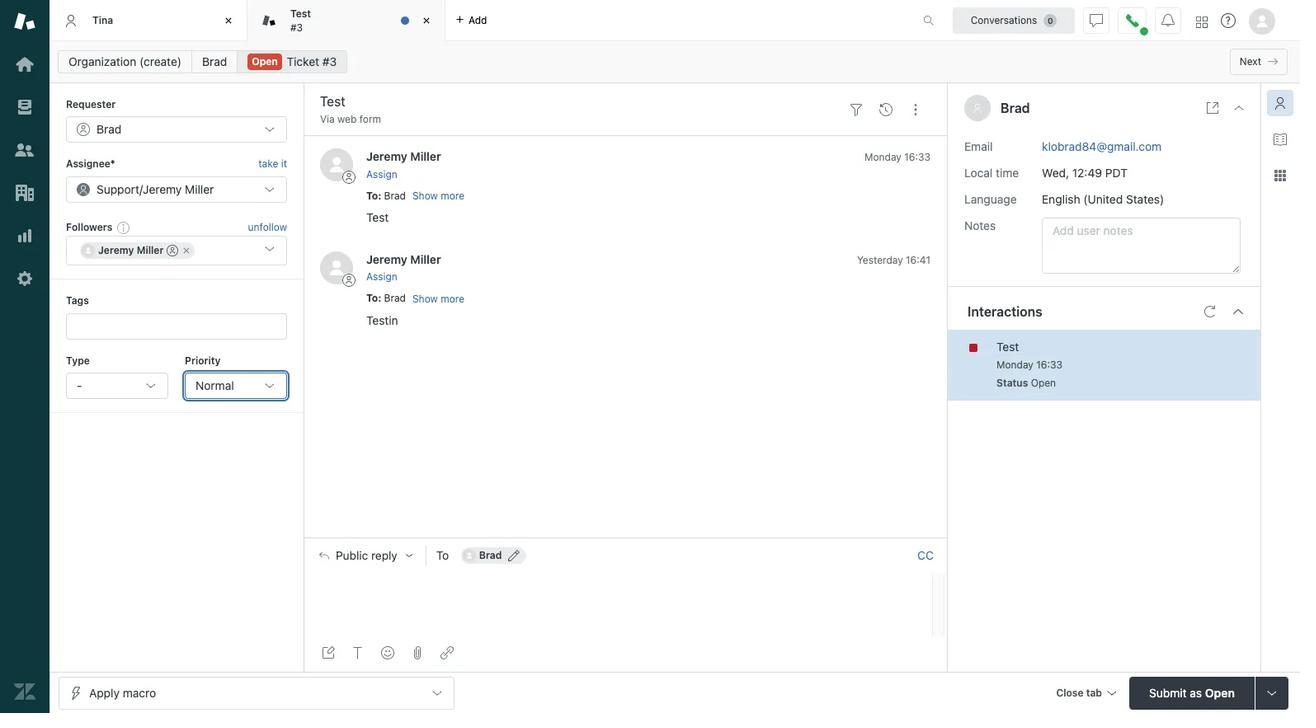 Task type: locate. For each thing, give the bounding box(es) containing it.
1 more from the top
[[441, 190, 465, 202]]

1 horizontal spatial close image
[[418, 12, 435, 29]]

show inside to : brad show more testin
[[413, 293, 438, 305]]

miller left user is an agent image
[[137, 244, 164, 257]]

0 vertical spatial jeremy miller assign
[[366, 150, 441, 180]]

close image inside tina tab
[[220, 12, 237, 29]]

2 assign from the top
[[366, 271, 398, 283]]

16:33 down ticket actions "image"
[[905, 151, 931, 164]]

open down monday 16:33 text box
[[1031, 377, 1056, 389]]

close image up brad link
[[220, 12, 237, 29]]

2 show more button from the top
[[413, 292, 465, 307]]

1 horizontal spatial monday
[[997, 359, 1034, 371]]

0 horizontal spatial monday
[[865, 151, 902, 164]]

klobrad84@gmail.com image
[[463, 550, 476, 563]]

local time
[[965, 166, 1019, 180]]

to : brad show more testin
[[366, 292, 465, 327]]

to : brad show more test
[[366, 190, 465, 224]]

Monday 16:33 text field
[[997, 359, 1063, 371]]

1 horizontal spatial 16:33
[[1037, 359, 1063, 371]]

0 vertical spatial assign button
[[366, 167, 398, 182]]

2 assign button from the top
[[366, 270, 398, 285]]

0 vertical spatial test
[[290, 8, 311, 20]]

2 jeremy miller assign from the top
[[366, 253, 441, 283]]

1 horizontal spatial open
[[1031, 377, 1056, 389]]

assign button up to : brad show more test
[[366, 167, 398, 182]]

take it button
[[258, 156, 287, 173]]

1 vertical spatial 16:33
[[1037, 359, 1063, 371]]

monday up status
[[997, 359, 1034, 371]]

0 vertical spatial more
[[441, 190, 465, 202]]

monday inside the test monday 16:33 status open
[[997, 359, 1034, 371]]

2 show from the top
[[413, 293, 438, 305]]

show more button for test
[[413, 189, 465, 204]]

open inside the test monday 16:33 status open
[[1031, 377, 1056, 389]]

: up testin
[[378, 292, 382, 305]]

english
[[1042, 192, 1081, 206]]

jeremy right support
[[143, 182, 182, 196]]

(create)
[[140, 54, 182, 68]]

assignee* element
[[66, 176, 287, 203]]

: inside to : brad show more testin
[[378, 292, 382, 305]]

jeremy miller link
[[366, 150, 441, 164], [366, 253, 441, 267]]

show for test
[[413, 190, 438, 202]]

1 vertical spatial assign
[[366, 271, 398, 283]]

it
[[281, 158, 287, 170]]

#3 inside secondary element
[[322, 54, 337, 68]]

1 close image from the left
[[220, 12, 237, 29]]

0 vertical spatial assign
[[366, 168, 398, 180]]

assign up testin
[[366, 271, 398, 283]]

info on adding followers image
[[117, 221, 131, 234]]

0 vertical spatial jeremy miller link
[[366, 150, 441, 164]]

jeremy miller assign
[[366, 150, 441, 180], [366, 253, 441, 283]]

0 vertical spatial avatar image
[[320, 149, 353, 182]]

1 jeremy miller link from the top
[[366, 150, 441, 164]]

to left "klobrad84@gmail.com" image
[[436, 549, 449, 563]]

2 horizontal spatial open
[[1206, 686, 1235, 700]]

jeremy
[[366, 150, 408, 164], [143, 182, 182, 196], [98, 244, 134, 257], [366, 253, 408, 267]]

assign button
[[366, 167, 398, 182], [366, 270, 398, 285]]

2 vertical spatial to
[[436, 549, 449, 563]]

zendesk image
[[14, 682, 35, 703]]

close image left add popup button at top left
[[418, 12, 435, 29]]

tabs tab list
[[50, 0, 906, 41]]

followers
[[66, 221, 112, 233]]

1 vertical spatial :
[[378, 292, 382, 305]]

0 vertical spatial #3
[[290, 21, 303, 33]]

: for testin
[[378, 292, 382, 305]]

1 assign from the top
[[366, 168, 398, 180]]

close
[[1057, 687, 1084, 699]]

0 horizontal spatial 16:33
[[905, 151, 931, 164]]

show
[[413, 190, 438, 202], [413, 293, 438, 305]]

language
[[965, 192, 1017, 206]]

0 vertical spatial open
[[252, 55, 278, 68]]

apply macro
[[89, 686, 156, 700]]

: down form
[[378, 190, 382, 202]]

conversationlabel log
[[304, 136, 947, 538]]

zendesk products image
[[1197, 16, 1208, 28]]

more
[[441, 190, 465, 202], [441, 293, 465, 305]]

requester
[[66, 98, 116, 111]]

to up testin
[[366, 292, 378, 305]]

reporting image
[[14, 225, 35, 247]]

open left ticket
[[252, 55, 278, 68]]

assign up to : brad show more test
[[366, 168, 398, 180]]

brad inside requester element
[[97, 122, 122, 136]]

interactions
[[968, 304, 1043, 319]]

remove image
[[182, 246, 192, 256]]

zendesk support image
[[14, 11, 35, 32]]

klobrad84@gmail.com
[[1042, 139, 1162, 153]]

miller
[[410, 150, 441, 164], [185, 182, 214, 196], [137, 244, 164, 257], [410, 253, 441, 267]]

next
[[1240, 55, 1262, 68]]

jeremy miller link down form
[[366, 150, 441, 164]]

1 vertical spatial jeremy miller assign
[[366, 253, 441, 283]]

assign for testin
[[366, 271, 398, 283]]

2 close image from the left
[[418, 12, 435, 29]]

show for testin
[[413, 293, 438, 305]]

0 vertical spatial show more button
[[413, 189, 465, 204]]

to inside to : brad show more test
[[366, 190, 378, 202]]

assign button up testin
[[366, 270, 398, 285]]

close image inside tab
[[418, 12, 435, 29]]

submit
[[1150, 686, 1187, 700]]

#3 for test #3
[[290, 21, 303, 33]]

public reply
[[336, 550, 398, 563]]

macro
[[123, 686, 156, 700]]

0 vertical spatial monday
[[865, 151, 902, 164]]

close image
[[220, 12, 237, 29], [418, 12, 435, 29]]

#3 right ticket
[[322, 54, 337, 68]]

status
[[997, 377, 1028, 389]]

jeremy miller assign up to : brad show more testin
[[366, 253, 441, 283]]

2 vertical spatial test
[[997, 340, 1019, 354]]

brad inside to : brad show more testin
[[384, 292, 406, 305]]

to down form
[[366, 190, 378, 202]]

1 vertical spatial assign button
[[366, 270, 398, 285]]

0 vertical spatial 16:33
[[905, 151, 931, 164]]

submit as open
[[1150, 686, 1235, 700]]

1 vertical spatial #3
[[322, 54, 337, 68]]

monday
[[865, 151, 902, 164], [997, 359, 1034, 371]]

0 horizontal spatial #3
[[290, 21, 303, 33]]

get help image
[[1221, 13, 1236, 28]]

test #3
[[290, 8, 311, 33]]

tab
[[248, 0, 446, 41]]

to for to
[[436, 549, 449, 563]]

1 vertical spatial to
[[366, 292, 378, 305]]

avatar image
[[320, 149, 353, 182], [320, 252, 353, 285]]

1 assign button from the top
[[366, 167, 398, 182]]

0 horizontal spatial close image
[[220, 12, 237, 29]]

monday down events icon
[[865, 151, 902, 164]]

2 : from the top
[[378, 292, 382, 305]]

2 jeremy miller link from the top
[[366, 253, 441, 267]]

open right as
[[1206, 686, 1235, 700]]

jeremy down info on adding followers icon
[[98, 244, 134, 257]]

#3 for ticket #3
[[322, 54, 337, 68]]

via
[[320, 113, 335, 125]]

2 avatar image from the top
[[320, 252, 353, 285]]

0 vertical spatial show
[[413, 190, 438, 202]]

0 horizontal spatial test
[[290, 8, 311, 20]]

1 vertical spatial test
[[366, 210, 389, 224]]

2 horizontal spatial test
[[997, 340, 1019, 354]]

miller right /
[[185, 182, 214, 196]]

to inside to : brad show more testin
[[366, 292, 378, 305]]

notifications image
[[1162, 14, 1175, 27]]

#3
[[290, 21, 303, 33], [322, 54, 337, 68]]

support / jeremy miller
[[97, 182, 214, 196]]

0 horizontal spatial open
[[252, 55, 278, 68]]

customers image
[[14, 139, 35, 161]]

0 vertical spatial to
[[366, 190, 378, 202]]

jeremy inside the assignee* element
[[143, 182, 182, 196]]

organization (create) button
[[58, 50, 192, 73]]

1 avatar image from the top
[[320, 149, 353, 182]]

brad inside to : brad show more test
[[384, 190, 406, 202]]

tina tab
[[50, 0, 248, 41]]

1 vertical spatial jeremy miller link
[[366, 253, 441, 267]]

test inside "tabs" tab list
[[290, 8, 311, 20]]

brad inside brad link
[[202, 54, 227, 68]]

1 vertical spatial show more button
[[413, 292, 465, 307]]

to
[[366, 190, 378, 202], [366, 292, 378, 305], [436, 549, 449, 563]]

normal
[[196, 379, 234, 393]]

jeremy miller link up to : brad show more testin
[[366, 253, 441, 267]]

knowledge image
[[1274, 133, 1287, 146]]

type
[[66, 354, 90, 367]]

: inside to : brad show more test
[[378, 190, 382, 202]]

16:33
[[905, 151, 931, 164], [1037, 359, 1063, 371]]

1 vertical spatial monday
[[997, 359, 1034, 371]]

16:33 down interactions
[[1037, 359, 1063, 371]]

test
[[290, 8, 311, 20], [366, 210, 389, 224], [997, 340, 1019, 354]]

wed, 12:49 pdt
[[1042, 166, 1128, 180]]

show inside to : brad show more test
[[413, 190, 438, 202]]

states)
[[1126, 192, 1165, 206]]

(united
[[1084, 192, 1123, 206]]

1 vertical spatial show
[[413, 293, 438, 305]]

1 horizontal spatial test
[[366, 210, 389, 224]]

millerjeremy500@gmail.com image
[[82, 244, 95, 258]]

1 horizontal spatial #3
[[322, 54, 337, 68]]

2 vertical spatial open
[[1206, 686, 1235, 700]]

#3 up ticket
[[290, 21, 303, 33]]

1 vertical spatial open
[[1031, 377, 1056, 389]]

:
[[378, 190, 382, 202], [378, 292, 382, 305]]

assign
[[366, 168, 398, 180], [366, 271, 398, 283]]

admin image
[[14, 268, 35, 290]]

button displays agent's chat status as invisible. image
[[1090, 14, 1103, 27]]

16:41
[[906, 254, 931, 267]]

show more button
[[413, 189, 465, 204], [413, 292, 465, 307]]

1 show from the top
[[413, 190, 438, 202]]

test inside the test monday 16:33 status open
[[997, 340, 1019, 354]]

16:33 inside conversationlabel log
[[905, 151, 931, 164]]

miller up to : brad show more testin
[[410, 253, 441, 267]]

Yesterday 16:41 text field
[[857, 254, 931, 267]]

1 vertical spatial more
[[441, 293, 465, 305]]

jeremy down form
[[366, 150, 408, 164]]

more inside to : brad show more testin
[[441, 293, 465, 305]]

#3 inside "test #3"
[[290, 21, 303, 33]]

1 vertical spatial avatar image
[[320, 252, 353, 285]]

1 jeremy miller assign from the top
[[366, 150, 441, 180]]

take
[[258, 158, 278, 170]]

0 vertical spatial :
[[378, 190, 382, 202]]

brad
[[202, 54, 227, 68], [1001, 101, 1030, 116], [97, 122, 122, 136], [384, 190, 406, 202], [384, 292, 406, 305], [479, 550, 502, 562]]

jeremy miller
[[98, 244, 164, 257]]

view more details image
[[1207, 102, 1220, 115]]

1 show more button from the top
[[413, 189, 465, 204]]

assignee*
[[66, 158, 115, 170]]

open
[[252, 55, 278, 68], [1031, 377, 1056, 389], [1206, 686, 1235, 700]]

1 : from the top
[[378, 190, 382, 202]]

jeremy miller assign up to : brad show more test
[[366, 150, 441, 180]]

more inside to : brad show more test
[[441, 190, 465, 202]]

2 more from the top
[[441, 293, 465, 305]]

assign button for testin
[[366, 270, 398, 285]]

avatar image for testin
[[320, 252, 353, 285]]

displays possible ticket submission types image
[[1266, 687, 1279, 700]]

tab containing test
[[248, 0, 446, 41]]

user image
[[975, 104, 981, 113]]



Task type: describe. For each thing, give the bounding box(es) containing it.
cc button
[[918, 549, 934, 564]]

organizations image
[[14, 182, 35, 204]]

12:49
[[1073, 166, 1103, 180]]

yesterday 16:41
[[857, 254, 931, 267]]

tina
[[92, 14, 113, 26]]

form
[[360, 113, 381, 125]]

jeremy miller assign for test
[[366, 150, 441, 180]]

time
[[996, 166, 1019, 180]]

main element
[[0, 0, 50, 714]]

jeremy miller option
[[80, 243, 195, 259]]

test monday 16:33 status open
[[997, 340, 1063, 389]]

normal button
[[185, 373, 287, 399]]

conversations button
[[953, 7, 1075, 33]]

edit user image
[[509, 551, 520, 562]]

testin
[[366, 313, 398, 327]]

apply
[[89, 686, 120, 700]]

close tab
[[1057, 687, 1103, 699]]

requester element
[[66, 117, 287, 143]]

get started image
[[14, 54, 35, 75]]

priority
[[185, 354, 221, 367]]

public reply button
[[305, 539, 426, 574]]

secondary element
[[50, 45, 1301, 78]]

local
[[965, 166, 993, 180]]

filter image
[[850, 103, 863, 116]]

jeremy up to : brad show more testin
[[366, 253, 408, 267]]

customer context image
[[1274, 97, 1287, 110]]

to for to : brad show more testin
[[366, 292, 378, 305]]

email
[[965, 139, 993, 153]]

unfollow button
[[248, 220, 287, 235]]

close tab button
[[1049, 677, 1123, 713]]

brad link
[[192, 50, 238, 73]]

yesterday
[[857, 254, 903, 267]]

add
[[469, 14, 487, 26]]

english (united states)
[[1042, 192, 1165, 206]]

monday 16:33
[[865, 151, 931, 164]]

web
[[338, 113, 357, 125]]

add link (cmd k) image
[[441, 647, 454, 660]]

reply
[[371, 550, 398, 563]]

followers element
[[66, 236, 287, 266]]

ticket #3
[[287, 54, 337, 68]]

ticket
[[287, 54, 319, 68]]

avatar image for test
[[320, 149, 353, 182]]

close image
[[1233, 102, 1246, 115]]

tab
[[1087, 687, 1103, 699]]

draft mode image
[[322, 647, 335, 660]]

assign button for test
[[366, 167, 398, 182]]

user is an agent image
[[167, 245, 179, 257]]

test inside to : brad show more test
[[366, 210, 389, 224]]

via web form
[[320, 113, 381, 125]]

miller inside the assignee* element
[[185, 182, 214, 196]]

test for test #3
[[290, 8, 311, 20]]

/
[[139, 182, 143, 196]]

wed,
[[1042, 166, 1070, 180]]

miller up to : brad show more test
[[410, 150, 441, 164]]

Subject field
[[317, 92, 838, 111]]

insert emojis image
[[381, 647, 394, 660]]

assign for test
[[366, 168, 398, 180]]

views image
[[14, 97, 35, 118]]

Add user notes text field
[[1042, 217, 1241, 274]]

test for test monday 16:33 status open
[[997, 340, 1019, 354]]

Monday 16:33 text field
[[865, 151, 931, 164]]

take it
[[258, 158, 287, 170]]

miller inside option
[[137, 244, 164, 257]]

notes
[[965, 218, 996, 232]]

pdt
[[1106, 166, 1128, 180]]

more for testin
[[441, 293, 465, 305]]

add attachment image
[[411, 647, 424, 660]]

tags
[[66, 295, 89, 307]]

public
[[336, 550, 368, 563]]

support
[[97, 182, 139, 196]]

jeremy inside option
[[98, 244, 134, 257]]

monday inside conversationlabel log
[[865, 151, 902, 164]]

16:33 inside the test monday 16:33 status open
[[1037, 359, 1063, 371]]

unfollow
[[248, 221, 287, 234]]

as
[[1190, 686, 1202, 700]]

- button
[[66, 373, 168, 399]]

format text image
[[352, 647, 365, 660]]

jeremy miller link for testin
[[366, 253, 441, 267]]

user image
[[973, 103, 983, 113]]

add button
[[446, 0, 497, 40]]

organization
[[68, 54, 136, 68]]

apps image
[[1274, 169, 1287, 182]]

organization (create)
[[68, 54, 182, 68]]

ticket actions image
[[909, 103, 923, 116]]

-
[[77, 379, 82, 393]]

: for test
[[378, 190, 382, 202]]

cc
[[918, 549, 934, 563]]

next button
[[1230, 49, 1288, 75]]

hide composer image
[[619, 532, 632, 545]]

to for to : brad show more test
[[366, 190, 378, 202]]

show more button for testin
[[413, 292, 465, 307]]

jeremy miller link for test
[[366, 150, 441, 164]]

jeremy miller assign for testin
[[366, 253, 441, 283]]

conversations
[[971, 14, 1038, 26]]

events image
[[880, 103, 893, 116]]

open inside secondary element
[[252, 55, 278, 68]]

more for test
[[441, 190, 465, 202]]



Task type: vqa. For each thing, say whether or not it's contained in the screenshot.
#2
no



